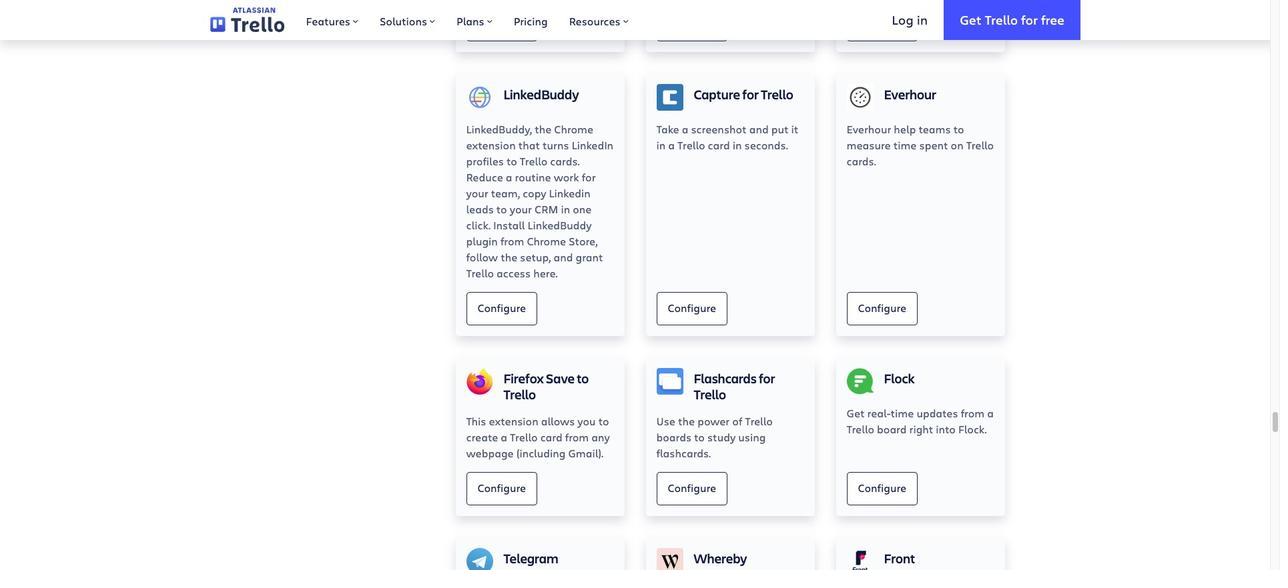 Task type: vqa. For each thing, say whether or not it's contained in the screenshot.
Configure LINK corresponding to LinkedBuddy
yes



Task type: describe. For each thing, give the bounding box(es) containing it.
spent
[[920, 138, 949, 152]]

allows
[[541, 415, 575, 429]]

setup,
[[520, 250, 551, 264]]

a inside linkedbuddy, the chrome extension that turns linkedin profiles to trello cards. reduce a routine work for your team, copy linkedin leads to your crm in one click. install linkedbuddy plugin from chrome store, follow the setup, and grant trello access here.
[[506, 170, 513, 184]]

take a screenshot and put it in a trello card in seconds.
[[657, 122, 799, 152]]

to inside this extension allows you to create a trello card from any webpage (including gmail).
[[599, 415, 609, 429]]

it
[[792, 122, 799, 136]]

use the power of trello boards to study using flashcards.
[[657, 415, 773, 461]]

configure link for linkedbuddy
[[466, 292, 538, 326]]

updates
[[917, 407, 959, 421]]

configure for capture for trello
[[668, 301, 717, 315]]

trello inside take a screenshot and put it in a trello card in seconds.
[[678, 138, 706, 152]]

configure for linkedbuddy
[[478, 301, 526, 315]]

measure
[[847, 138, 891, 152]]

a inside this extension allows you to create a trello card from any webpage (including gmail).
[[501, 431, 508, 445]]

webpage
[[466, 447, 514, 461]]

time inside get real-time updates from a trello board right into flock.
[[891, 407, 914, 421]]

flashcards
[[694, 370, 757, 388]]

get for get trello for free
[[960, 11, 982, 28]]

you
[[578, 415, 596, 429]]

log in link
[[876, 0, 944, 40]]

configure link for flock
[[847, 473, 918, 506]]

capture for trello
[[694, 85, 794, 103]]

one
[[573, 202, 592, 216]]

linkedbuddy,
[[466, 122, 532, 136]]

get for get real-time updates from a trello board right into flock.
[[847, 407, 865, 421]]

of
[[733, 415, 743, 429]]

from inside this extension allows you to create a trello card from any webpage (including gmail).
[[565, 431, 589, 445]]

trello down follow
[[466, 266, 494, 280]]

follow
[[466, 250, 498, 264]]

routine
[[515, 170, 551, 184]]

pricing link
[[503, 0, 559, 40]]

use
[[657, 415, 676, 429]]

flashcards.
[[657, 447, 711, 461]]

help
[[894, 122, 916, 136]]

trello up routine
[[520, 154, 548, 168]]

team,
[[491, 186, 520, 200]]

in down take
[[657, 138, 666, 152]]

atlassian trello image
[[210, 8, 285, 33]]

0 horizontal spatial your
[[466, 186, 489, 200]]

to inside use the power of trello boards to study using flashcards.
[[695, 431, 705, 445]]

store,
[[569, 234, 598, 248]]

solutions
[[380, 14, 427, 28]]

linkedbuddy, the chrome extension that turns linkedin profiles to trello cards. reduce a routine work for your team, copy linkedin leads to your crm in one click. install linkedbuddy plugin from chrome store, follow the setup, and grant trello access here.
[[466, 122, 614, 280]]

card inside take a screenshot and put it in a trello card in seconds.
[[708, 138, 730, 152]]

0 vertical spatial chrome
[[555, 122, 594, 136]]

front
[[885, 550, 916, 568]]

trello inside get real-time updates from a trello board right into flock.
[[847, 423, 875, 437]]

right
[[910, 423, 934, 437]]

for inside linkedbuddy, the chrome extension that turns linkedin profiles to trello cards. reduce a routine work for your team, copy linkedin leads to your crm in one click. install linkedbuddy plugin from chrome store, follow the setup, and grant trello access here.
[[582, 170, 596, 184]]

work
[[554, 170, 579, 184]]

whereby
[[694, 550, 748, 568]]

a down take
[[669, 138, 675, 152]]

from inside linkedbuddy, the chrome extension that turns linkedin profiles to trello cards. reduce a routine work for your team, copy linkedin leads to your crm in one click. install linkedbuddy plugin from chrome store, follow the setup, and grant trello access here.
[[501, 234, 525, 248]]

and inside linkedbuddy, the chrome extension that turns linkedin profiles to trello cards. reduce a routine work for your team, copy linkedin leads to your crm in one click. install linkedbuddy plugin from chrome store, follow the setup, and grant trello access here.
[[554, 250, 573, 264]]

in right log
[[917, 11, 928, 28]]

leads
[[466, 202, 494, 216]]

here.
[[534, 266, 558, 280]]

get trello for free link
[[944, 0, 1081, 40]]

1 horizontal spatial your
[[510, 202, 532, 216]]

trello inside flashcards for trello
[[694, 386, 727, 404]]

to inside firefox save to trello
[[577, 370, 589, 388]]

study
[[708, 431, 736, 445]]

trello up put
[[761, 85, 794, 103]]

click.
[[466, 218, 491, 232]]

cards. inside linkedbuddy, the chrome extension that turns linkedin profiles to trello cards. reduce a routine work for your team, copy linkedin leads to your crm in one click. install linkedbuddy plugin from chrome store, follow the setup, and grant trello access here.
[[551, 154, 580, 168]]

features button
[[295, 0, 369, 40]]

firefox save to trello
[[504, 370, 589, 404]]

boards
[[657, 431, 692, 445]]

resources button
[[559, 0, 640, 40]]

resources
[[569, 14, 621, 28]]

take
[[657, 122, 680, 136]]

this extension allows you to create a trello card from any webpage (including gmail).
[[466, 415, 610, 461]]

trello inside get trello for free link
[[985, 11, 1019, 28]]

create
[[466, 431, 498, 445]]

board
[[878, 423, 907, 437]]

(including
[[517, 447, 566, 461]]

that
[[519, 138, 540, 152]]

log
[[892, 11, 914, 28]]

linkedin
[[572, 138, 614, 152]]

using
[[739, 431, 766, 445]]



Task type: locate. For each thing, give the bounding box(es) containing it.
everhour up measure
[[847, 122, 892, 136]]

firefox
[[504, 370, 544, 388]]

1 vertical spatial from
[[961, 407, 985, 421]]

the up boards
[[678, 415, 695, 429]]

configure link
[[466, 8, 538, 41], [847, 8, 918, 41], [466, 292, 538, 326], [657, 292, 728, 326], [847, 292, 918, 326], [466, 473, 538, 506], [657, 473, 728, 506], [847, 473, 918, 506]]

0 horizontal spatial get
[[847, 407, 865, 421]]

0 vertical spatial from
[[501, 234, 525, 248]]

get
[[960, 11, 982, 28], [847, 407, 865, 421]]

2 cards. from the left
[[847, 154, 877, 168]]

get inside get real-time updates from a trello board right into flock.
[[847, 407, 865, 421]]

trello left save
[[504, 386, 536, 404]]

to up on
[[954, 122, 965, 136]]

a up webpage on the bottom left of the page
[[501, 431, 508, 445]]

in inside linkedbuddy, the chrome extension that turns linkedin profiles to trello cards. reduce a routine work for your team, copy linkedin leads to your crm in one click. install linkedbuddy plugin from chrome store, follow the setup, and grant trello access here.
[[561, 202, 570, 216]]

card down allows
[[541, 431, 563, 445]]

chrome up "turns"
[[555, 122, 594, 136]]

trello right on
[[967, 138, 995, 152]]

0 vertical spatial card
[[708, 138, 730, 152]]

teams
[[919, 122, 951, 136]]

everhour
[[885, 85, 937, 103], [847, 122, 892, 136]]

configure link for everhour
[[847, 292, 918, 326]]

2 vertical spatial from
[[565, 431, 589, 445]]

get real-time updates from a trello board right into flock.
[[847, 407, 994, 437]]

0 horizontal spatial from
[[501, 234, 525, 248]]

everhour help teams to measure time spent on trello cards.
[[847, 122, 995, 168]]

get right "log in"
[[960, 11, 982, 28]]

1 horizontal spatial from
[[565, 431, 589, 445]]

on
[[951, 138, 964, 152]]

1 vertical spatial your
[[510, 202, 532, 216]]

to
[[954, 122, 965, 136], [507, 154, 517, 168], [497, 202, 507, 216], [577, 370, 589, 388], [599, 415, 609, 429], [695, 431, 705, 445]]

to down team,
[[497, 202, 507, 216]]

configure for everhour
[[858, 301, 907, 315]]

trello down real-
[[847, 423, 875, 437]]

1 horizontal spatial and
[[750, 122, 769, 136]]

the inside use the power of trello boards to study using flashcards.
[[678, 415, 695, 429]]

access
[[497, 266, 531, 280]]

chrome
[[555, 122, 594, 136], [527, 234, 566, 248]]

trello inside use the power of trello boards to study using flashcards.
[[746, 415, 773, 429]]

linkedin
[[549, 186, 591, 200]]

your
[[466, 186, 489, 200], [510, 202, 532, 216]]

1 horizontal spatial card
[[708, 138, 730, 152]]

plans button
[[446, 0, 503, 40]]

trello inside everhour help teams to measure time spent on trello cards.
[[967, 138, 995, 152]]

into
[[937, 423, 956, 437]]

linkedbuddy inside linkedbuddy, the chrome extension that turns linkedin profiles to trello cards. reduce a routine work for your team, copy linkedin leads to your crm in one click. install linkedbuddy plugin from chrome store, follow the setup, and grant trello access here.
[[528, 218, 592, 232]]

card
[[708, 138, 730, 152], [541, 431, 563, 445]]

telegram
[[504, 550, 559, 568]]

2 vertical spatial the
[[678, 415, 695, 429]]

1 vertical spatial extension
[[489, 415, 539, 429]]

cards. down measure
[[847, 154, 877, 168]]

configure for flashcards for trello
[[668, 481, 717, 496]]

everhour up the help
[[885, 85, 937, 103]]

1 vertical spatial card
[[541, 431, 563, 445]]

seconds.
[[745, 138, 789, 152]]

to up 'any'
[[599, 415, 609, 429]]

0 vertical spatial everhour
[[885, 85, 937, 103]]

trello left free
[[985, 11, 1019, 28]]

1 horizontal spatial get
[[960, 11, 982, 28]]

to down power
[[695, 431, 705, 445]]

1 vertical spatial the
[[501, 250, 518, 264]]

configure link for capture for trello
[[657, 292, 728, 326]]

and up seconds. on the right top
[[750, 122, 769, 136]]

1 vertical spatial and
[[554, 250, 573, 264]]

flock.
[[959, 423, 987, 437]]

your up "leads"
[[466, 186, 489, 200]]

1 cards. from the left
[[551, 154, 580, 168]]

configure link for firefox save to trello
[[466, 473, 538, 506]]

time inside everhour help teams to measure time spent on trello cards.
[[894, 138, 917, 152]]

extension up "create"
[[489, 415, 539, 429]]

1 vertical spatial get
[[847, 407, 865, 421]]

chrome up setup, on the left top of the page
[[527, 234, 566, 248]]

1 vertical spatial everhour
[[847, 122, 892, 136]]

1 vertical spatial time
[[891, 407, 914, 421]]

trello up power
[[694, 386, 727, 404]]

the for flashcards for trello
[[678, 415, 695, 429]]

any
[[592, 431, 610, 445]]

flashcards for trello
[[694, 370, 776, 404]]

the up the access
[[501, 250, 518, 264]]

0 vertical spatial and
[[750, 122, 769, 136]]

card inside this extension allows you to create a trello card from any webpage (including gmail).
[[541, 431, 563, 445]]

plans
[[457, 14, 485, 28]]

0 vertical spatial the
[[535, 122, 552, 136]]

to up routine
[[507, 154, 517, 168]]

a right take
[[682, 122, 689, 136]]

and up 'here.'
[[554, 250, 573, 264]]

0 horizontal spatial cards.
[[551, 154, 580, 168]]

0 horizontal spatial and
[[554, 250, 573, 264]]

in
[[917, 11, 928, 28], [657, 138, 666, 152], [733, 138, 742, 152], [561, 202, 570, 216]]

from up flock.
[[961, 407, 985, 421]]

the up "turns"
[[535, 122, 552, 136]]

a up team,
[[506, 170, 513, 184]]

save
[[546, 370, 575, 388]]

cards. up work
[[551, 154, 580, 168]]

reduce
[[466, 170, 503, 184]]

to right save
[[577, 370, 589, 388]]

for right 'capture'
[[743, 85, 759, 103]]

to inside everhour help teams to measure time spent on trello cards.
[[954, 122, 965, 136]]

and
[[750, 122, 769, 136], [554, 250, 573, 264]]

everhour inside everhour help teams to measure time spent on trello cards.
[[847, 122, 892, 136]]

everhour for everhour
[[885, 85, 937, 103]]

from
[[501, 234, 525, 248], [961, 407, 985, 421], [565, 431, 589, 445]]

trello
[[985, 11, 1019, 28], [761, 85, 794, 103], [678, 138, 706, 152], [967, 138, 995, 152], [520, 154, 548, 168], [466, 266, 494, 280], [504, 386, 536, 404], [694, 386, 727, 404], [746, 415, 773, 429], [847, 423, 875, 437], [510, 431, 538, 445]]

from up the gmail).
[[565, 431, 589, 445]]

0 vertical spatial linkedbuddy
[[504, 85, 579, 103]]

everhour for everhour help teams to measure time spent on trello cards.
[[847, 122, 892, 136]]

capture
[[694, 85, 741, 103]]

a right updates
[[988, 407, 994, 421]]

and inside take a screenshot and put it in a trello card in seconds.
[[750, 122, 769, 136]]

screenshot
[[691, 122, 747, 136]]

extension inside linkedbuddy, the chrome extension that turns linkedin profiles to trello cards. reduce a routine work for your team, copy linkedin leads to your crm in one click. install linkedbuddy plugin from chrome store, follow the setup, and grant trello access here.
[[466, 138, 516, 152]]

for right work
[[582, 170, 596, 184]]

a
[[682, 122, 689, 136], [669, 138, 675, 152], [506, 170, 513, 184], [988, 407, 994, 421], [501, 431, 508, 445]]

linkedbuddy up that
[[504, 85, 579, 103]]

plugin
[[466, 234, 498, 248]]

trello down take
[[678, 138, 706, 152]]

time up board
[[891, 407, 914, 421]]

solutions button
[[369, 0, 446, 40]]

trello up (including
[[510, 431, 538, 445]]

time
[[894, 138, 917, 152], [891, 407, 914, 421]]

in down screenshot
[[733, 138, 742, 152]]

0 horizontal spatial card
[[541, 431, 563, 445]]

get trello for free
[[960, 11, 1065, 28]]

features
[[306, 14, 351, 28]]

cards.
[[551, 154, 580, 168], [847, 154, 877, 168]]

profiles
[[466, 154, 504, 168]]

0 horizontal spatial the
[[501, 250, 518, 264]]

1 horizontal spatial cards.
[[847, 154, 877, 168]]

a inside get real-time updates from a trello board right into flock.
[[988, 407, 994, 421]]

install
[[494, 218, 525, 232]]

grant
[[576, 250, 603, 264]]

turns
[[543, 138, 569, 152]]

0 vertical spatial get
[[960, 11, 982, 28]]

the for linkedbuddy
[[535, 122, 552, 136]]

trello inside this extension allows you to create a trello card from any webpage (including gmail).
[[510, 431, 538, 445]]

your up install
[[510, 202, 532, 216]]

get inside get trello for free link
[[960, 11, 982, 28]]

1 horizontal spatial the
[[535, 122, 552, 136]]

0 vertical spatial time
[[894, 138, 917, 152]]

trello up "using"
[[746, 415, 773, 429]]

for inside flashcards for trello
[[759, 370, 776, 388]]

time down the help
[[894, 138, 917, 152]]

free
[[1042, 11, 1065, 28]]

gmail).
[[569, 447, 604, 461]]

get left real-
[[847, 407, 865, 421]]

in down the 'linkedin'
[[561, 202, 570, 216]]

trello inside firefox save to trello
[[504, 386, 536, 404]]

from inside get real-time updates from a trello board right into flock.
[[961, 407, 985, 421]]

card down screenshot
[[708, 138, 730, 152]]

for
[[1022, 11, 1038, 28], [743, 85, 759, 103], [582, 170, 596, 184], [759, 370, 776, 388]]

0 vertical spatial extension
[[466, 138, 516, 152]]

extension up profiles
[[466, 138, 516, 152]]

configure for firefox save to trello
[[478, 481, 526, 496]]

copy
[[523, 186, 547, 200]]

for left free
[[1022, 11, 1038, 28]]

this
[[466, 415, 486, 429]]

crm
[[535, 202, 559, 216]]

linkedbuddy
[[504, 85, 579, 103], [528, 218, 592, 232]]

real-
[[868, 407, 891, 421]]

put
[[772, 122, 789, 136]]

configure link for flashcards for trello
[[657, 473, 728, 506]]

from down install
[[501, 234, 525, 248]]

1 vertical spatial linkedbuddy
[[528, 218, 592, 232]]

the
[[535, 122, 552, 136], [501, 250, 518, 264], [678, 415, 695, 429]]

0 vertical spatial your
[[466, 186, 489, 200]]

configure for flock
[[858, 481, 907, 496]]

linkedbuddy down crm on the top left of the page
[[528, 218, 592, 232]]

extension inside this extension allows you to create a trello card from any webpage (including gmail).
[[489, 415, 539, 429]]

2 horizontal spatial the
[[678, 415, 695, 429]]

configure
[[478, 17, 526, 31], [858, 17, 907, 31], [478, 301, 526, 315], [668, 301, 717, 315], [858, 301, 907, 315], [478, 481, 526, 496], [668, 481, 717, 496], [858, 481, 907, 496]]

log in
[[892, 11, 928, 28]]

for right flashcards
[[759, 370, 776, 388]]

flock
[[885, 370, 915, 388]]

1 vertical spatial chrome
[[527, 234, 566, 248]]

2 horizontal spatial from
[[961, 407, 985, 421]]

cards. inside everhour help teams to measure time spent on trello cards.
[[847, 154, 877, 168]]

pricing
[[514, 14, 548, 28]]

power
[[698, 415, 730, 429]]



